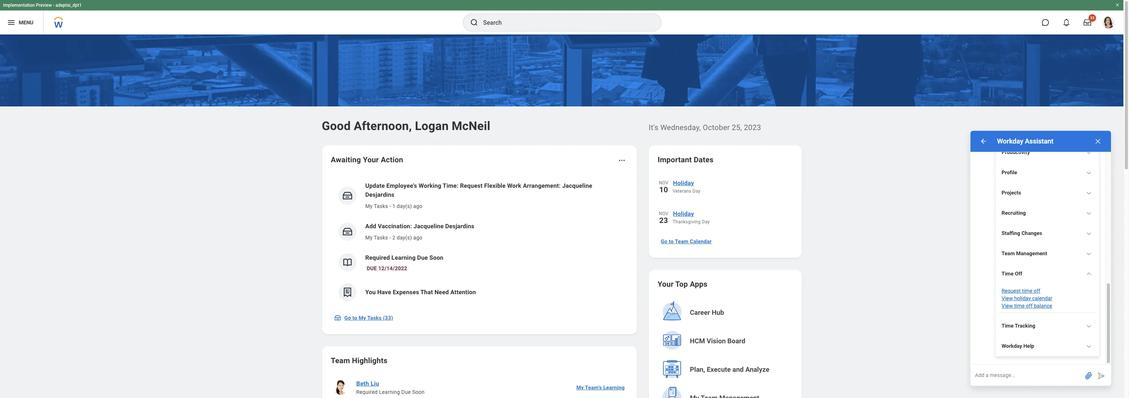 Task type: vqa. For each thing, say whether or not it's contained in the screenshot.
Progress
no



Task type: describe. For each thing, give the bounding box(es) containing it.
my team's learning
[[576, 385, 625, 391]]

assistant
[[1025, 137, 1054, 145]]

need
[[435, 289, 449, 296]]

tasks for 1
[[374, 203, 388, 209]]

10
[[659, 185, 668, 194]]

off
[[1015, 271, 1022, 277]]

1 vertical spatial off
[[1026, 303, 1033, 309]]

vision
[[707, 337, 726, 345]]

go for go to team calendar
[[661, 238, 667, 244]]

day for 23
[[702, 219, 710, 225]]

you have expenses that need attention
[[365, 289, 476, 296]]

1 vertical spatial time
[[1014, 303, 1025, 309]]

holiday for 10
[[673, 180, 694, 187]]

that
[[420, 289, 433, 296]]

staffing
[[1002, 230, 1020, 236]]

soon inside beth liu required learning due soon
[[412, 389, 425, 395]]

due 12/14/2022
[[367, 265, 407, 271]]

management
[[1016, 250, 1047, 256]]

33 button
[[1079, 14, 1096, 31]]

request time off view holiday calendar view time off balance
[[1002, 288, 1052, 309]]

time off button
[[999, 267, 1096, 281]]

team management button
[[999, 247, 1096, 261]]

career
[[690, 309, 710, 316]]

day(s) for 1
[[397, 203, 412, 209]]

23
[[659, 216, 668, 225]]

view holiday calendar link
[[1002, 295, 1052, 301]]

workday assistant region
[[971, 0, 1111, 386]]

25,
[[732, 123, 742, 132]]

my inside button
[[359, 315, 366, 321]]

1 view from the top
[[1002, 295, 1013, 301]]

profile logan mcneil image
[[1103, 16, 1115, 30]]

inbox image for my tasks - 1 day(s) ago
[[342, 190, 353, 201]]

inbox image for my tasks - 2 day(s) ago
[[342, 226, 353, 237]]

0 horizontal spatial your
[[363, 155, 379, 164]]

time tracking
[[1002, 323, 1035, 329]]

chevron up image for time off
[[1086, 271, 1092, 277]]

book open image
[[342, 257, 353, 268]]

request inside request time off view holiday calendar view time off balance
[[1002, 288, 1021, 294]]

plan, execute and analyze button
[[658, 356, 793, 383]]

my team's learning button
[[573, 380, 628, 395]]

Search Workday  search field
[[483, 14, 646, 31]]

holiday
[[1014, 295, 1031, 301]]

menu
[[19, 19, 33, 25]]

- for adeptai_dpt1
[[53, 3, 54, 8]]

tracking
[[1015, 323, 1035, 329]]

it's
[[649, 123, 658, 132]]

go to team calendar
[[661, 238, 712, 244]]

update
[[365, 182, 385, 189]]

holiday button for 10
[[673, 178, 793, 188]]

hcm
[[690, 337, 705, 345]]

work
[[507, 182, 521, 189]]

day(s) for 2
[[397, 235, 412, 241]]

important dates
[[658, 155, 714, 164]]

projects button
[[999, 186, 1096, 200]]

time for time off
[[1002, 271, 1014, 277]]

expenses
[[393, 289, 419, 296]]

chevron up image for team management
[[1086, 251, 1092, 256]]

plan, execute and analyze
[[690, 366, 769, 373]]

my for my tasks - 1 day(s) ago
[[365, 203, 373, 209]]

nov 10
[[659, 180, 668, 194]]

workday for workday assistant
[[997, 137, 1023, 145]]

go to team calendar button
[[658, 234, 715, 249]]

thanksgiving
[[673, 219, 701, 225]]

due inside beth liu required learning due soon
[[401, 389, 411, 395]]

calendar
[[690, 238, 712, 244]]

my tasks - 1 day(s) ago
[[365, 203, 422, 209]]

preview
[[36, 3, 52, 8]]

day for 10
[[693, 189, 700, 194]]

highlights
[[352, 356, 388, 365]]

october
[[703, 123, 730, 132]]

awaiting
[[331, 155, 361, 164]]

attention
[[450, 289, 476, 296]]

search image
[[470, 18, 479, 27]]

nov 23
[[659, 211, 668, 225]]

time for time tracking
[[1002, 323, 1014, 329]]

plan,
[[690, 366, 705, 373]]

chevron up image for projects
[[1086, 190, 1092, 196]]

adeptai_dpt1
[[56, 3, 82, 8]]

0 vertical spatial time
[[1022, 288, 1032, 294]]

menu button
[[0, 10, 43, 34]]

1 horizontal spatial desjardins
[[445, 223, 474, 230]]

workday assistant
[[997, 137, 1054, 145]]

my for my team's learning
[[576, 385, 584, 391]]

team inside go to team calendar button
[[675, 238, 689, 244]]

33
[[1090, 16, 1095, 20]]

update employee's working time: request flexible work arrangement: jacqueline desjardins
[[365, 182, 592, 198]]

notifications large image
[[1063, 19, 1070, 26]]

hub
[[712, 309, 724, 316]]

0 vertical spatial off
[[1034, 288, 1040, 294]]

request time off link
[[1002, 288, 1040, 294]]

awaiting your action
[[331, 155, 403, 164]]

hcm vision board button
[[658, 328, 793, 355]]

profile button
[[999, 166, 1096, 180]]

changes
[[1022, 230, 1042, 236]]

time off
[[1002, 271, 1022, 277]]

good afternoon, logan mcneil main content
[[0, 34, 1124, 398]]

dashboard expenses image
[[342, 287, 353, 298]]

career hub button
[[658, 299, 793, 326]]

menu banner
[[0, 0, 1124, 34]]

good afternoon, logan mcneil
[[322, 119, 490, 133]]

and
[[733, 366, 744, 373]]

beth liu required learning due soon
[[356, 380, 425, 395]]

my tasks - 2 day(s) ago
[[365, 235, 422, 241]]

nov for 10
[[659, 180, 668, 186]]

workday help button
[[999, 339, 1096, 354]]

analyze
[[745, 366, 769, 373]]

profile
[[1002, 169, 1017, 175]]

justify image
[[7, 18, 16, 27]]

time:
[[443, 182, 459, 189]]

time tracking button
[[999, 319, 1096, 333]]

Add a message... text field
[[971, 365, 1083, 386]]

afternoon,
[[354, 119, 412, 133]]



Task type: locate. For each thing, give the bounding box(es) containing it.
tasks left (33)
[[367, 315, 382, 321]]

1 vertical spatial required
[[356, 389, 378, 395]]

learning inside awaiting your action list
[[392, 254, 416, 261]]

beth liu button
[[353, 379, 382, 388]]

0 horizontal spatial off
[[1026, 303, 1033, 309]]

action
[[381, 155, 403, 164]]

close environment banner image
[[1115, 3, 1120, 7]]

time inside dropdown button
[[1002, 271, 1014, 277]]

ago up add vaccination: jacqueline desjardins
[[413, 203, 422, 209]]

0 vertical spatial ago
[[413, 203, 422, 209]]

holiday up thanksgiving
[[673, 210, 694, 217]]

1 vertical spatial tasks
[[374, 235, 388, 241]]

workday for workday help
[[1002, 343, 1022, 349]]

0 vertical spatial required
[[365, 254, 390, 261]]

logan
[[415, 119, 449, 133]]

1 vertical spatial to
[[352, 315, 357, 321]]

ago for my tasks - 2 day(s) ago
[[413, 235, 422, 241]]

my for my tasks - 2 day(s) ago
[[365, 235, 373, 241]]

dates
[[694, 155, 714, 164]]

1 vertical spatial holiday
[[673, 210, 694, 217]]

go
[[661, 238, 667, 244], [344, 315, 351, 321]]

top
[[675, 280, 688, 289]]

required inside awaiting your action list
[[365, 254, 390, 261]]

chevron up image inside 'profile' dropdown button
[[1086, 170, 1092, 175]]

3 chevron up image from the top
[[1086, 190, 1092, 196]]

implementation preview -   adeptai_dpt1
[[3, 3, 82, 8]]

go for go to my tasks (33)
[[344, 315, 351, 321]]

upload clip image
[[1084, 371, 1093, 380]]

1 vertical spatial workday
[[1002, 343, 1022, 349]]

tasks for 2
[[374, 235, 388, 241]]

0 horizontal spatial to
[[352, 315, 357, 321]]

team down staffing
[[1002, 250, 1015, 256]]

- right preview
[[53, 3, 54, 8]]

0 vertical spatial request
[[460, 182, 483, 189]]

chevron up image
[[1086, 211, 1092, 216], [1086, 271, 1092, 277]]

1 horizontal spatial day
[[702, 219, 710, 225]]

1 horizontal spatial your
[[658, 280, 674, 289]]

team for team highlights
[[331, 356, 350, 365]]

0 vertical spatial view
[[1002, 295, 1013, 301]]

learning down liu
[[379, 389, 400, 395]]

good
[[322, 119, 351, 133]]

soon inside awaiting your action list
[[429, 254, 443, 261]]

2 day(s) from the top
[[397, 235, 412, 241]]

2 vertical spatial inbox image
[[334, 314, 341, 322]]

request
[[460, 182, 483, 189], [1002, 288, 1021, 294]]

beth
[[356, 380, 369, 387]]

learning inside button
[[603, 385, 625, 391]]

2 chevron up image from the top
[[1086, 170, 1092, 175]]

12/14/2022
[[378, 265, 407, 271]]

1 vertical spatial chevron up image
[[1086, 271, 1092, 277]]

chevron up image inside the staffing changes dropdown button
[[1086, 231, 1092, 236]]

1 vertical spatial go
[[344, 315, 351, 321]]

chevron up image
[[1086, 150, 1092, 155], [1086, 170, 1092, 175], [1086, 190, 1092, 196], [1086, 231, 1092, 236], [1086, 251, 1092, 256], [1086, 324, 1092, 329], [1086, 344, 1092, 349]]

request right time:
[[460, 182, 483, 189]]

chevron up image for time tracking
[[1086, 324, 1092, 329]]

hcm vision board
[[690, 337, 745, 345]]

holiday thanksgiving day
[[673, 210, 710, 225]]

nov down 10
[[659, 211, 668, 216]]

go to my tasks (33) button
[[331, 310, 398, 325]]

day right thanksgiving
[[702, 219, 710, 225]]

1 vertical spatial your
[[658, 280, 674, 289]]

productivity button
[[999, 145, 1096, 160]]

team left the highlights
[[331, 356, 350, 365]]

0 vertical spatial day
[[693, 189, 700, 194]]

add vaccination: jacqueline desjardins
[[365, 223, 474, 230]]

learning up 12/14/2022
[[392, 254, 416, 261]]

0 vertical spatial holiday
[[673, 180, 694, 187]]

workday
[[997, 137, 1023, 145], [1002, 343, 1022, 349]]

to down thanksgiving
[[669, 238, 674, 244]]

2023
[[744, 123, 761, 132]]

tasks left "1"
[[374, 203, 388, 209]]

related actions image
[[618, 157, 625, 164]]

1 vertical spatial holiday button
[[673, 209, 793, 219]]

x image
[[1094, 138, 1102, 145]]

1 nov from the top
[[659, 180, 668, 186]]

2 vertical spatial tasks
[[367, 315, 382, 321]]

chevron up image inside productivity dropdown button
[[1086, 150, 1092, 155]]

2 horizontal spatial team
[[1002, 250, 1015, 256]]

- inside the menu "banner"
[[53, 3, 54, 8]]

ago for my tasks - 1 day(s) ago
[[413, 203, 422, 209]]

0 horizontal spatial desjardins
[[365, 191, 394, 198]]

0 vertical spatial to
[[669, 238, 674, 244]]

time
[[1022, 288, 1032, 294], [1014, 303, 1025, 309]]

apps
[[690, 280, 708, 289]]

staffing changes
[[1002, 230, 1042, 236]]

application
[[971, 365, 1111, 386]]

0 vertical spatial day(s)
[[397, 203, 412, 209]]

(33)
[[383, 315, 393, 321]]

jacqueline inside update employee's working time: request flexible work arrangement: jacqueline desjardins
[[562, 182, 592, 189]]

2 holiday from the top
[[673, 210, 694, 217]]

you have expenses that need attention button
[[331, 277, 628, 307]]

holiday
[[673, 180, 694, 187], [673, 210, 694, 217]]

off down view holiday calendar link
[[1026, 303, 1033, 309]]

1 ago from the top
[[413, 203, 422, 209]]

chevron up image inside time tracking dropdown button
[[1086, 324, 1092, 329]]

arrangement:
[[523, 182, 561, 189]]

2 horizontal spatial due
[[417, 254, 428, 261]]

vaccination:
[[378, 223, 412, 230]]

chevron up image inside recruiting dropdown button
[[1086, 211, 1092, 216]]

jacqueline right arrangement:
[[562, 182, 592, 189]]

2 chevron up image from the top
[[1086, 271, 1092, 277]]

arrow left image
[[980, 138, 987, 145]]

your left top
[[658, 280, 674, 289]]

1 vertical spatial day(s)
[[397, 235, 412, 241]]

1 vertical spatial day
[[702, 219, 710, 225]]

1 vertical spatial ago
[[413, 235, 422, 241]]

team left calendar
[[675, 238, 689, 244]]

have
[[377, 289, 391, 296]]

1 time from the top
[[1002, 271, 1014, 277]]

holiday veterans day
[[673, 180, 700, 194]]

my left 'team's'
[[576, 385, 584, 391]]

inbox image inside go to my tasks (33) button
[[334, 314, 341, 322]]

0 horizontal spatial day
[[693, 189, 700, 194]]

2 holiday button from the top
[[673, 209, 793, 219]]

ago
[[413, 203, 422, 209], [413, 235, 422, 241]]

holiday up veterans
[[673, 180, 694, 187]]

holiday inside the holiday thanksgiving day
[[673, 210, 694, 217]]

1 horizontal spatial request
[[1002, 288, 1021, 294]]

0 horizontal spatial due
[[367, 265, 377, 271]]

0 vertical spatial workday
[[997, 137, 1023, 145]]

time left off
[[1002, 271, 1014, 277]]

view down request time off 'link'
[[1002, 303, 1013, 309]]

my down add
[[365, 235, 373, 241]]

required down beth liu button
[[356, 389, 378, 395]]

ago down add vaccination: jacqueline desjardins
[[413, 235, 422, 241]]

learning inside beth liu required learning due soon
[[379, 389, 400, 395]]

workday inside dropdown button
[[1002, 343, 1022, 349]]

1 vertical spatial view
[[1002, 303, 1013, 309]]

awaiting your action list
[[331, 175, 628, 307]]

day right veterans
[[693, 189, 700, 194]]

1 holiday from the top
[[673, 180, 694, 187]]

1 chevron up image from the top
[[1086, 211, 1092, 216]]

holiday for 23
[[673, 210, 694, 217]]

your left action
[[363, 155, 379, 164]]

soon
[[429, 254, 443, 261], [412, 389, 425, 395]]

to for my
[[352, 315, 357, 321]]

1 horizontal spatial team
[[675, 238, 689, 244]]

6 chevron up image from the top
[[1086, 324, 1092, 329]]

0 horizontal spatial team
[[331, 356, 350, 365]]

veterans
[[673, 189, 691, 194]]

employee's
[[386, 182, 417, 189]]

0 horizontal spatial jacqueline
[[414, 223, 444, 230]]

0 vertical spatial soon
[[429, 254, 443, 261]]

workday left help
[[1002, 343, 1022, 349]]

due
[[417, 254, 428, 261], [367, 265, 377, 271], [401, 389, 411, 395]]

1 chevron up image from the top
[[1086, 150, 1092, 155]]

team's
[[585, 385, 602, 391]]

desjardins inside update employee's working time: request flexible work arrangement: jacqueline desjardins
[[365, 191, 394, 198]]

- for 1
[[389, 203, 391, 209]]

workday up productivity
[[997, 137, 1023, 145]]

0 vertical spatial time
[[1002, 271, 1014, 277]]

1 vertical spatial nov
[[659, 211, 668, 216]]

- left '2' on the left
[[389, 235, 391, 241]]

team highlights
[[331, 356, 388, 365]]

1 vertical spatial time
[[1002, 323, 1014, 329]]

1 horizontal spatial jacqueline
[[562, 182, 592, 189]]

- for 2
[[389, 235, 391, 241]]

chevron up image inside workday help dropdown button
[[1086, 344, 1092, 349]]

chevron up image for staffing changes
[[1086, 231, 1092, 236]]

0 vertical spatial -
[[53, 3, 54, 8]]

5 chevron up image from the top
[[1086, 251, 1092, 256]]

nov for 23
[[659, 211, 668, 216]]

1 vertical spatial team
[[1002, 250, 1015, 256]]

send image
[[1097, 372, 1106, 381]]

1 day(s) from the top
[[397, 203, 412, 209]]

my left (33)
[[359, 315, 366, 321]]

time left the tracking
[[1002, 323, 1014, 329]]

0 vertical spatial holiday button
[[673, 178, 793, 188]]

recruiting
[[1002, 210, 1026, 216]]

working
[[419, 182, 441, 189]]

1
[[392, 203, 395, 209]]

2 vertical spatial team
[[331, 356, 350, 365]]

1 vertical spatial -
[[389, 203, 391, 209]]

tasks inside go to my tasks (33) button
[[367, 315, 382, 321]]

holiday button for 23
[[673, 209, 793, 219]]

0 vertical spatial due
[[417, 254, 428, 261]]

chevron up image for recruiting
[[1086, 211, 1092, 216]]

0 vertical spatial desjardins
[[365, 191, 394, 198]]

chevron up image for productivity
[[1086, 150, 1092, 155]]

time down the holiday
[[1014, 303, 1025, 309]]

off
[[1034, 288, 1040, 294], [1026, 303, 1033, 309]]

to down dashboard expenses 'icon'
[[352, 315, 357, 321]]

help
[[1024, 343, 1034, 349]]

time inside dropdown button
[[1002, 323, 1014, 329]]

1 vertical spatial jacqueline
[[414, 223, 444, 230]]

inbox image left add
[[342, 226, 353, 237]]

0 vertical spatial go
[[661, 238, 667, 244]]

staffing changes button
[[999, 226, 1096, 241]]

day(s) right '2' on the left
[[397, 235, 412, 241]]

required learning due soon
[[365, 254, 443, 261]]

0 vertical spatial jacqueline
[[562, 182, 592, 189]]

2 vertical spatial due
[[401, 389, 411, 395]]

time up view holiday calendar link
[[1022, 288, 1032, 294]]

1 horizontal spatial go
[[661, 238, 667, 244]]

nov left holiday veterans day
[[659, 180, 668, 186]]

go to my tasks (33)
[[344, 315, 393, 321]]

1 horizontal spatial soon
[[429, 254, 443, 261]]

2 time from the top
[[1002, 323, 1014, 329]]

inbox image
[[342, 190, 353, 201], [342, 226, 353, 237], [334, 314, 341, 322]]

chevron up image for profile
[[1086, 170, 1092, 175]]

projects
[[1002, 190, 1021, 196]]

learning right 'team's'
[[603, 385, 625, 391]]

0 horizontal spatial go
[[344, 315, 351, 321]]

0 vertical spatial inbox image
[[342, 190, 353, 201]]

day(s) right "1"
[[397, 203, 412, 209]]

wednesday,
[[660, 123, 701, 132]]

my inside button
[[576, 385, 584, 391]]

0 vertical spatial team
[[675, 238, 689, 244]]

off up calendar
[[1034, 288, 1040, 294]]

board
[[727, 337, 745, 345]]

team for team management
[[1002, 250, 1015, 256]]

tasks left '2' on the left
[[374, 235, 388, 241]]

1 vertical spatial request
[[1002, 288, 1021, 294]]

0 horizontal spatial request
[[460, 182, 483, 189]]

2 vertical spatial -
[[389, 235, 391, 241]]

go down dashboard expenses 'icon'
[[344, 315, 351, 321]]

day(s)
[[397, 203, 412, 209], [397, 235, 412, 241]]

chevron up image inside projects dropdown button
[[1086, 190, 1092, 196]]

- left "1"
[[389, 203, 391, 209]]

4 chevron up image from the top
[[1086, 231, 1092, 236]]

2 ago from the top
[[413, 235, 422, 241]]

1 vertical spatial inbox image
[[342, 226, 353, 237]]

2 nov from the top
[[659, 211, 668, 216]]

inbox image left go to my tasks (33)
[[334, 314, 341, 322]]

view left the holiday
[[1002, 295, 1013, 301]]

calendar
[[1032, 295, 1052, 301]]

your
[[363, 155, 379, 164], [658, 280, 674, 289]]

1 vertical spatial due
[[367, 265, 377, 271]]

tasks
[[374, 203, 388, 209], [374, 235, 388, 241], [367, 315, 382, 321]]

team inside "team management" dropdown button
[[1002, 250, 1015, 256]]

1 horizontal spatial to
[[669, 238, 674, 244]]

1 horizontal spatial due
[[401, 389, 411, 395]]

1 horizontal spatial off
[[1034, 288, 1040, 294]]

0 vertical spatial nov
[[659, 180, 668, 186]]

inbox large image
[[1084, 19, 1091, 26]]

chevron up image inside "team management" dropdown button
[[1086, 251, 1092, 256]]

jacqueline right vaccination:
[[414, 223, 444, 230]]

chevron up image for workday help
[[1086, 344, 1092, 349]]

go down 23
[[661, 238, 667, 244]]

1 holiday button from the top
[[673, 178, 793, 188]]

my up add
[[365, 203, 373, 209]]

view time off balance link
[[1002, 303, 1052, 309]]

inbox image down awaiting
[[342, 190, 353, 201]]

2 view from the top
[[1002, 303, 1013, 309]]

2
[[392, 235, 395, 241]]

required inside beth liu required learning due soon
[[356, 389, 378, 395]]

important
[[658, 155, 692, 164]]

important dates element
[[658, 174, 793, 232]]

0 vertical spatial tasks
[[374, 203, 388, 209]]

0 vertical spatial chevron up image
[[1086, 211, 1092, 216]]

0 horizontal spatial soon
[[412, 389, 425, 395]]

day inside the holiday thanksgiving day
[[702, 219, 710, 225]]

7 chevron up image from the top
[[1086, 344, 1092, 349]]

day inside holiday veterans day
[[693, 189, 700, 194]]

you
[[365, 289, 376, 296]]

to for team
[[669, 238, 674, 244]]

1 vertical spatial desjardins
[[445, 223, 474, 230]]

execute
[[707, 366, 731, 373]]

0 vertical spatial your
[[363, 155, 379, 164]]

request up the holiday
[[1002, 288, 1021, 294]]

required up the due 12/14/2022
[[365, 254, 390, 261]]

1 vertical spatial soon
[[412, 389, 425, 395]]

mcneil
[[452, 119, 490, 133]]

your top apps
[[658, 280, 708, 289]]

team management
[[1002, 250, 1047, 256]]

request inside update employee's working time: request flexible work arrangement: jacqueline desjardins
[[460, 182, 483, 189]]

chevron up image inside the time off dropdown button
[[1086, 271, 1092, 277]]

holiday inside holiday veterans day
[[673, 180, 694, 187]]



